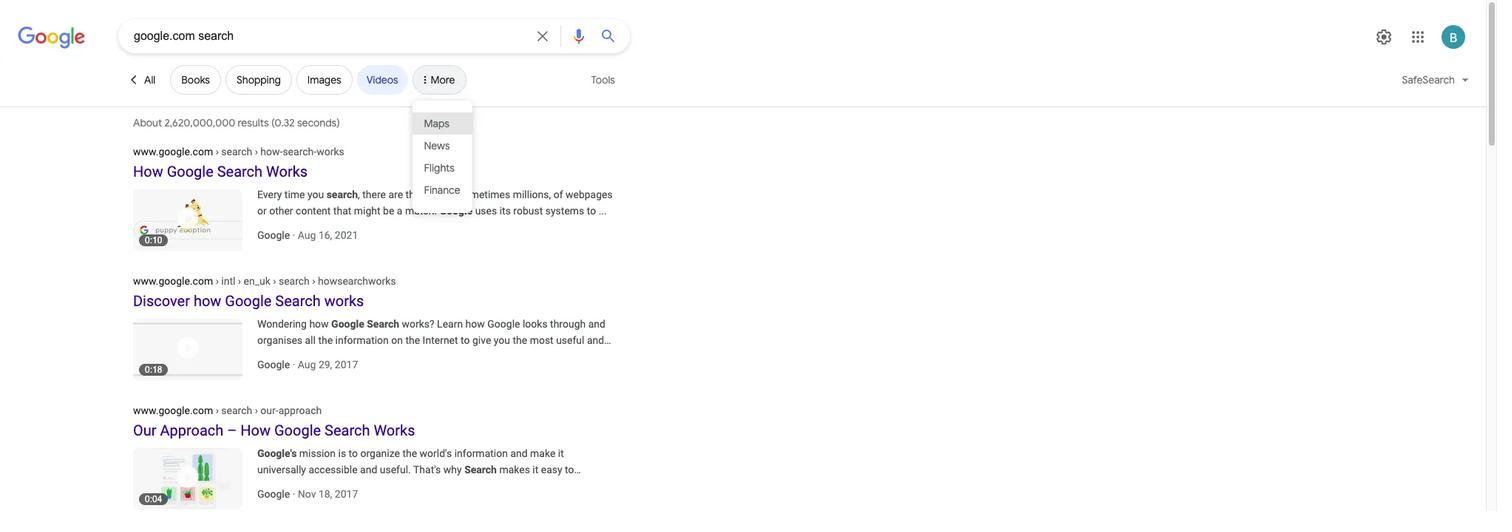 Task type: vqa. For each thing, say whether or not it's contained in the screenshot.
our
yes



Task type: locate. For each thing, give the bounding box(es) containing it.
how down intl
[[194, 292, 221, 310]]

how up the give
[[466, 318, 485, 330]]

a
[[397, 205, 403, 217], [299, 480, 304, 492]]

how down › search › our-approach text box
[[241, 422, 271, 439]]

search inside text box
[[279, 275, 310, 287]]

0 vertical spatial you
[[308, 189, 324, 200]]

works
[[317, 146, 344, 158], [324, 292, 364, 310]]

· for works
[[293, 359, 295, 371]]

search
[[217, 163, 263, 180], [275, 292, 321, 310], [367, 318, 399, 330], [325, 422, 370, 439], [465, 464, 497, 476]]

discover
[[133, 292, 190, 310]]

to right "is"
[[349, 447, 358, 459]]

you up content
[[308, 189, 324, 200]]

1 vertical spatial ·
[[293, 359, 295, 371]]

it inside mission is to organize the world's information and make it universally accessible and useful. that's why
[[558, 447, 564, 459]]

3 · from the top
[[293, 488, 295, 500]]

google · nov 18, 2017
[[257, 488, 358, 500]]

0 vertical spatial works
[[266, 163, 308, 180]]

news link
[[412, 135, 472, 157]]

it right make
[[558, 447, 564, 459]]

to inside mission is to organize the world's information and make it universally accessible and useful. that's why
[[349, 447, 358, 459]]

none text field › search › our-approach
[[133, 404, 322, 416]]

0 vertical spatial to
[[461, 334, 470, 346]]

how
[[133, 163, 163, 180], [241, 422, 271, 439]]

None search field
[[0, 18, 630, 53]]

a inside , there are thousands, sometimes millions, of webpages or other content that might be a match.
[[397, 205, 403, 217]]

and right through
[[589, 318, 606, 330]]

· down the other
[[293, 229, 295, 241]]

1 vertical spatial works
[[324, 292, 364, 310]]

2021
[[335, 229, 358, 241]]

1 horizontal spatial you
[[494, 334, 510, 346]]

0:04
[[145, 494, 162, 504]]

shopping link
[[226, 65, 292, 95]]

google down approach
[[274, 422, 321, 439]]

none text field up –
[[133, 404, 322, 416]]

google down organises
[[257, 359, 290, 371]]

1 vertical spatial to
[[349, 447, 358, 459]]

2 vertical spatial to
[[565, 464, 574, 476]]

2 horizontal spatial how
[[466, 318, 485, 330]]

· left nov
[[293, 488, 295, 500]]

0 vertical spatial 2017
[[335, 359, 358, 371]]

29,
[[319, 359, 332, 371]]

shopping
[[237, 73, 281, 87]]

it left easy
[[533, 464, 539, 476]]

match.
[[405, 205, 437, 217]]

how inside the works? learn how google looks through and organises all the information on the internet to give you the most useful and relevant ...
[[466, 318, 485, 330]]

you right the give
[[494, 334, 510, 346]]

1 vertical spatial how
[[241, 422, 271, 439]]

time
[[285, 189, 305, 200]]

› left the how-
[[255, 146, 258, 158]]

1 vertical spatial www.google.com
[[133, 275, 213, 287]]

about 2,620,000,000 results (0.32 seconds)
[[133, 116, 342, 129]]

and right 'useful'
[[587, 334, 604, 346]]

none text field for –
[[133, 404, 322, 416]]

all
[[305, 334, 316, 346]]

2 www.google.com from the top
[[133, 275, 213, 287]]

aug left 29,
[[298, 359, 316, 371]]

0 vertical spatial it
[[558, 447, 564, 459]]

universally
[[257, 464, 306, 476]]

1 vertical spatial information
[[455, 447, 508, 459]]

www.google.com for how
[[133, 275, 213, 287]]

and
[[589, 318, 606, 330], [587, 334, 604, 346], [511, 447, 528, 459], [360, 464, 377, 476]]

google down the other
[[257, 229, 290, 241]]

1 horizontal spatial a
[[397, 205, 403, 217]]

None text field
[[133, 145, 344, 158], [133, 404, 322, 416]]

0 vertical spatial works
[[317, 146, 344, 158]]

2 none text field from the top
[[133, 404, 322, 416]]

0 horizontal spatial information
[[335, 334, 389, 346]]

wondering
[[257, 318, 307, 330]]

2017 right 29,
[[335, 359, 358, 371]]

information left on at the left
[[335, 334, 389, 346]]

0 horizontal spatial to
[[349, 447, 358, 459]]

1 2017 from the top
[[335, 359, 358, 371]]

0 vertical spatial a
[[397, 205, 403, 217]]

you inside the works? learn how google looks through and organises all the information on the internet to give you the most useful and relevant ...
[[494, 334, 510, 346]]

search down www.google.com › search › how-search-works
[[217, 163, 263, 180]]

0:04 link
[[133, 445, 257, 510]]

1 horizontal spatial how
[[241, 422, 271, 439]]

·
[[293, 229, 295, 241], [293, 359, 295, 371], [293, 488, 295, 500]]

1 vertical spatial aug
[[298, 359, 316, 371]]

› left howsearchworks
[[312, 275, 315, 287]]

our approach – how google search works
[[133, 422, 415, 439]]

0 vertical spatial www.google.com
[[133, 146, 213, 158]]

that
[[333, 205, 352, 217]]

www.google.com down about
[[133, 146, 213, 158]]

· down organises
[[293, 359, 295, 371]]

all link
[[118, 65, 166, 95]]

and down the organize
[[360, 464, 377, 476]]

1 www.google.com from the top
[[133, 146, 213, 158]]

finance
[[424, 183, 460, 196]]

› left the our- at the left bottom of the page
[[255, 405, 258, 416]]

through
[[550, 318, 586, 330]]

more filters element
[[431, 73, 455, 87]]

more button
[[412, 65, 466, 101]]

search
[[221, 146, 252, 158], [327, 189, 358, 200], [279, 275, 310, 287], [221, 405, 252, 416]]

2 horizontal spatial to
[[565, 464, 574, 476]]

google up the give
[[488, 318, 520, 330]]

2017
[[335, 359, 358, 371], [335, 488, 358, 500]]

menu
[[412, 101, 472, 213]]

› search › our-approach text field
[[213, 405, 322, 416]]

2 vertical spatial ·
[[293, 488, 295, 500]]

0 horizontal spatial how
[[133, 163, 163, 180]]

1 horizontal spatial how
[[309, 318, 329, 330]]

none text field › search › how-search-works
[[133, 145, 344, 158]]

makes it easy to discover a broad range ...
[[257, 464, 574, 492]]

0 horizontal spatial a
[[299, 480, 304, 492]]

safesearch button
[[1394, 65, 1479, 101]]

› intl › en_uk › search › howsearchworks text field
[[213, 275, 396, 287]]

1 vertical spatial it
[[533, 464, 539, 476]]

information up the why
[[455, 447, 508, 459]]

to right easy
[[565, 464, 574, 476]]

1 horizontal spatial to
[[461, 334, 470, 346]]

results
[[238, 116, 269, 129]]

0 vertical spatial how
[[133, 163, 163, 180]]

works down › search › how-search-works text field
[[266, 163, 308, 180]]

videos
[[367, 73, 398, 87]]

1 vertical spatial a
[[299, 480, 304, 492]]

works down seconds)
[[317, 146, 344, 158]]

internet
[[423, 334, 458, 346]]

google down howsearchworks
[[331, 318, 364, 330]]

google down universally
[[257, 488, 290, 500]]

to left the give
[[461, 334, 470, 346]]

none text field for search
[[133, 145, 344, 158]]

0 vertical spatial aug
[[298, 229, 316, 241]]

how for discover
[[194, 292, 221, 310]]

systems
[[546, 205, 585, 217]]

0 horizontal spatial you
[[308, 189, 324, 200]]

1 aug from the top
[[298, 229, 316, 241]]

makes
[[500, 464, 530, 476]]

to inside the makes it easy to discover a broad range ...
[[565, 464, 574, 476]]

seconds)
[[297, 116, 340, 129]]

,
[[358, 189, 360, 200]]

it
[[558, 447, 564, 459], [533, 464, 539, 476]]

1 vertical spatial none text field
[[133, 404, 322, 416]]

0:10
[[145, 235, 162, 246]]

books link
[[170, 65, 221, 95]]

search right en_uk
[[279, 275, 310, 287]]

to inside the works? learn how google looks through and organises all the information on the internet to give you the most useful and relevant ...
[[461, 334, 470, 346]]

to
[[461, 334, 470, 346], [349, 447, 358, 459], [565, 464, 574, 476]]

works?
[[402, 318, 435, 330]]

google · aug 16, 2021
[[257, 229, 358, 241]]

the up useful.
[[403, 447, 417, 459]]

www.google.com up discover
[[133, 275, 213, 287]]

to ...
[[587, 205, 607, 217]]

uses
[[475, 205, 497, 217]]

nov
[[298, 488, 316, 500]]

0 horizontal spatial how
[[194, 292, 221, 310]]

news
[[424, 139, 450, 152]]

broad
[[307, 480, 334, 492]]

how down about
[[133, 163, 163, 180]]

1 vertical spatial 2017
[[335, 488, 358, 500]]

0 horizontal spatial it
[[533, 464, 539, 476]]

1 horizontal spatial it
[[558, 447, 564, 459]]

how up all at the bottom
[[309, 318, 329, 330]]

2017 for works
[[335, 359, 358, 371]]

content
[[296, 205, 331, 217]]

how google search works
[[133, 163, 308, 180]]

safesearch
[[1403, 73, 1456, 87]]

world's
[[420, 447, 452, 459]]

webpages
[[566, 189, 613, 200]]

works down howsearchworks
[[324, 292, 364, 310]]

www.google.com up the 'approach'
[[133, 405, 213, 416]]

2 aug from the top
[[298, 359, 316, 371]]

a right the be
[[397, 205, 403, 217]]

might
[[354, 205, 381, 217]]

none text field up "how google search works"
[[133, 145, 344, 158]]

works
[[266, 163, 308, 180], [374, 422, 415, 439]]

0 vertical spatial none text field
[[133, 145, 344, 158]]

1 horizontal spatial works
[[374, 422, 415, 439]]

easy
[[541, 464, 563, 476]]

1 vertical spatial you
[[494, 334, 510, 346]]

works up the organize
[[374, 422, 415, 439]]

works inside text field
[[317, 146, 344, 158]]

the right all at the bottom
[[318, 334, 333, 346]]

information inside mission is to organize the world's information and make it universally accessible and useful. that's why
[[455, 447, 508, 459]]

why
[[444, 464, 462, 476]]

is
[[338, 447, 346, 459]]

1 · from the top
[[293, 229, 295, 241]]

or
[[257, 205, 267, 217]]

3 www.google.com from the top
[[133, 405, 213, 416]]

0 vertical spatial ·
[[293, 229, 295, 241]]

aug left 16,
[[298, 229, 316, 241]]

www.google.com inside text box
[[133, 275, 213, 287]]

robust
[[514, 205, 543, 217]]

google down finance link
[[440, 205, 473, 217]]

2 vertical spatial www.google.com
[[133, 405, 213, 416]]

millions,
[[513, 189, 551, 200]]

a left broad
[[299, 480, 304, 492]]

None text field
[[133, 274, 396, 287]]

1 horizontal spatial information
[[455, 447, 508, 459]]

0 vertical spatial information
[[335, 334, 389, 346]]

every time you search
[[257, 189, 358, 200]]

mission
[[299, 447, 336, 459]]

2017 right the 18,
[[335, 488, 358, 500]]

› left intl
[[216, 275, 219, 287]]

www.google.com › intl › en_uk › search › howsearchworks
[[133, 275, 396, 287]]

2 · from the top
[[293, 359, 295, 371]]

› up the 'approach'
[[216, 405, 219, 416]]

search right the why
[[465, 464, 497, 476]]

2 2017 from the top
[[335, 488, 358, 500]]

1 none text field from the top
[[133, 145, 344, 158]]



Task type: describe. For each thing, give the bounding box(es) containing it.
search up "is"
[[325, 422, 370, 439]]

› search › how-search-works text field
[[213, 146, 344, 158]]

wondering how google search
[[257, 318, 399, 330]]

0:10 link
[[133, 186, 257, 251]]

(0.32
[[271, 116, 295, 129]]

maps link
[[412, 112, 472, 135]]

18,
[[319, 488, 332, 500]]

and up makes
[[511, 447, 528, 459]]

our-
[[261, 405, 279, 416]]

useful
[[556, 334, 585, 346]]

mission is to organize the world's information and make it universally accessible and useful. that's why
[[257, 447, 564, 476]]

www.google.com › search › our-approach
[[133, 405, 322, 416]]

images
[[308, 73, 342, 87]]

every
[[257, 189, 282, 200]]

give
[[473, 334, 491, 346]]

› right intl
[[238, 275, 241, 287]]

there
[[363, 189, 386, 200]]

that's
[[413, 464, 441, 476]]

menu containing maps
[[412, 101, 472, 213]]

the left most
[[513, 334, 527, 346]]

images link
[[296, 65, 353, 95]]

google uses its robust systems to ...
[[440, 205, 607, 217]]

search up on at the left
[[367, 318, 399, 330]]

approach
[[279, 405, 322, 416]]

howsearchworks
[[318, 275, 396, 287]]

· for google
[[293, 488, 295, 500]]

intl
[[221, 275, 236, 287]]

, there are thousands, sometimes millions, of webpages or other content that might be a match.
[[257, 189, 613, 217]]

learn
[[437, 318, 463, 330]]

most
[[530, 334, 554, 346]]

google image
[[18, 27, 86, 49]]

approach
[[160, 422, 224, 439]]

www.google.com › search › how-search-works
[[133, 146, 344, 158]]

relevant ...
[[257, 351, 305, 362]]

make
[[530, 447, 556, 459]]

aug for search
[[298, 359, 316, 371]]

0 horizontal spatial works
[[266, 163, 308, 180]]

0:18 link
[[133, 316, 257, 380]]

clear image
[[534, 20, 552, 53]]

organize
[[361, 447, 400, 459]]

www.google.com for google
[[133, 146, 213, 158]]

search up "how google search works"
[[221, 146, 252, 158]]

16,
[[319, 229, 332, 241]]

a inside the makes it easy to discover a broad range ...
[[299, 480, 304, 492]]

aug for works
[[298, 229, 316, 241]]

about
[[133, 116, 162, 129]]

1 vertical spatial works
[[374, 422, 415, 439]]

discover how google search works
[[133, 292, 364, 310]]

how-
[[261, 146, 283, 158]]

tools
[[591, 73, 615, 87]]

how for wondering
[[309, 318, 329, 330]]

› up "how google search works"
[[216, 146, 219, 158]]

useful.
[[380, 464, 411, 476]]

more
[[431, 73, 455, 87]]

sometimes
[[459, 189, 511, 200]]

google down en_uk
[[225, 292, 272, 310]]

our
[[133, 422, 156, 439]]

on
[[391, 334, 403, 346]]

www.google.com for approach
[[133, 405, 213, 416]]

thousands,
[[406, 189, 456, 200]]

information inside the works? learn how google looks through and organises all the information on the internet to give you the most useful and relevant ...
[[335, 334, 389, 346]]

Search search field
[[134, 28, 528, 47]]

search by voice image
[[570, 27, 588, 45]]

google · aug 29, 2017
[[257, 359, 358, 371]]

tools button
[[585, 65, 622, 95]]

discover
[[257, 480, 296, 492]]

search down › intl › en_uk › search › howsearchworks text field
[[275, 292, 321, 310]]

flights
[[424, 161, 455, 174]]

videos link
[[357, 65, 408, 95]]

of
[[554, 189, 563, 200]]

looks
[[523, 318, 548, 330]]

google up the 0:10 link
[[167, 163, 214, 180]]

en_uk
[[244, 275, 271, 287]]

2,620,000,000
[[164, 116, 235, 129]]

google's
[[257, 447, 297, 459]]

books
[[181, 73, 210, 87]]

be
[[383, 205, 394, 217]]

search-
[[283, 146, 317, 158]]

› right en_uk
[[273, 275, 276, 287]]

2017 for google
[[335, 488, 358, 500]]

maps
[[424, 116, 450, 130]]

finance link
[[412, 179, 472, 201]]

0:18
[[145, 365, 162, 375]]

the right on at the left
[[406, 334, 420, 346]]

none text field containing www.google.com
[[133, 274, 396, 287]]

accessible
[[309, 464, 358, 476]]

the inside mission is to organize the world's information and make it universally accessible and useful. that's why
[[403, 447, 417, 459]]

flights link
[[412, 157, 472, 179]]

it inside the makes it easy to discover a broad range ...
[[533, 464, 539, 476]]

its
[[500, 205, 511, 217]]

google inside the works? learn how google looks through and organises all the information on the internet to give you the most useful and relevant ...
[[488, 318, 520, 330]]

all
[[144, 73, 156, 87]]

are
[[389, 189, 403, 200]]

works? learn how google looks through and organises all the information on the internet to give you the most useful and relevant ...
[[257, 318, 606, 362]]

other
[[269, 205, 293, 217]]

search up –
[[221, 405, 252, 416]]

search up that
[[327, 189, 358, 200]]



